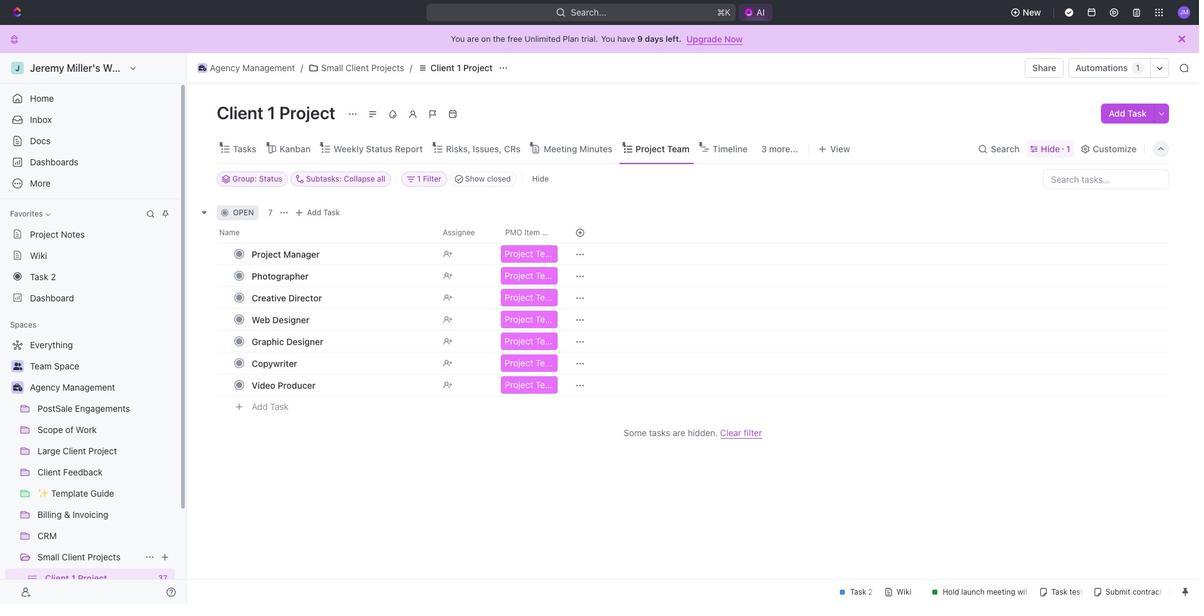 Task type: describe. For each thing, give the bounding box(es) containing it.
business time image inside tree
[[13, 384, 22, 392]]

notes
[[61, 229, 85, 240]]

crm
[[37, 531, 57, 542]]

1 vertical spatial task
[[324, 208, 340, 217]]

on
[[482, 34, 491, 44]]

collapse
[[344, 174, 375, 184]]

search button
[[975, 140, 1024, 158]]

left.
[[666, 34, 682, 44]]

copywriter link
[[249, 355, 433, 373]]

management inside sidebar navigation
[[63, 382, 115, 393]]

view button
[[814, 134, 855, 164]]

0 vertical spatial projects
[[371, 62, 404, 73]]

0 horizontal spatial small client projects link
[[37, 548, 140, 568]]

workspace
[[103, 62, 155, 74]]

3
[[762, 143, 767, 154]]

project inside 'link'
[[252, 249, 281, 260]]

jeremy miller's workspace
[[30, 62, 155, 74]]

creative
[[252, 293, 286, 303]]

0 vertical spatial small client projects link
[[306, 61, 408, 76]]

new button
[[1006, 2, 1049, 22]]

1 horizontal spatial management
[[242, 62, 295, 73]]

user group image
[[13, 363, 22, 371]]

business time image inside agency management "link"
[[199, 65, 206, 71]]

project team button for video
[[499, 374, 561, 397]]

pmo item type button
[[498, 223, 561, 243]]

0 horizontal spatial add task
[[252, 402, 289, 412]]

team for video producer
[[536, 380, 558, 391]]

project team button for creative
[[499, 287, 561, 309]]

3 more...
[[762, 143, 799, 154]]

project team for creative director
[[505, 292, 558, 303]]

jeremy miller's workspace, , element
[[11, 62, 24, 74]]

project team link
[[633, 140, 690, 158]]

copywriter
[[252, 358, 297, 369]]

guide
[[91, 489, 114, 499]]

now
[[725, 33, 743, 44]]

assignee button
[[436, 223, 498, 243]]

agency inside sidebar navigation
[[30, 382, 60, 393]]

kanban
[[280, 143, 311, 154]]

group:
[[232, 174, 257, 184]]

new
[[1023, 7, 1042, 17]]

billing & invoicing link
[[37, 506, 172, 526]]

crs
[[504, 143, 521, 154]]

1 inside dropdown button
[[417, 174, 421, 184]]

0 vertical spatial add
[[1110, 108, 1126, 119]]

project team for web designer
[[505, 314, 558, 325]]

search...
[[571, 7, 607, 17]]

client feedback
[[37, 467, 103, 478]]

home
[[30, 93, 54, 104]]

trial.
[[582, 34, 598, 44]]

wiki
[[30, 250, 47, 261]]

favorites button
[[5, 207, 55, 222]]

project notes link
[[5, 224, 175, 244]]

1 horizontal spatial add task
[[307, 208, 340, 217]]

dashboards
[[30, 157, 78, 167]]

risks,
[[446, 143, 471, 154]]

weekly status report
[[334, 143, 423, 154]]

all
[[377, 174, 386, 184]]

client feedback link
[[37, 463, 172, 483]]

creative director
[[252, 293, 322, 303]]

engagements
[[75, 404, 130, 414]]

docs link
[[5, 131, 175, 151]]

docs
[[30, 136, 51, 146]]

show
[[465, 174, 485, 184]]

more
[[30, 178, 51, 189]]

1 filter button
[[402, 172, 447, 187]]

minutes
[[580, 143, 613, 154]]

some tasks are hidden. clear filter
[[624, 428, 763, 439]]

‎task 2
[[30, 272, 56, 282]]

more...
[[770, 143, 799, 154]]

meeting minutes link
[[541, 140, 613, 158]]

web designer
[[252, 315, 310, 325]]

1 horizontal spatial agency
[[210, 62, 240, 73]]

37
[[158, 574, 167, 584]]

project team for copywriter
[[505, 358, 558, 369]]

jm
[[1180, 8, 1189, 16]]

name
[[219, 228, 240, 237]]

assignee
[[443, 228, 475, 237]]

hide 1
[[1042, 143, 1071, 154]]

producer
[[278, 380, 316, 391]]

postsale engagements link
[[37, 399, 172, 419]]

✨ template guide link
[[37, 484, 172, 504]]

hide for hide 1
[[1042, 143, 1061, 154]]

project team for project manager
[[505, 249, 558, 259]]

have
[[618, 34, 636, 44]]

share
[[1033, 62, 1057, 73]]

7
[[268, 208, 273, 217]]

web designer link
[[249, 311, 433, 329]]

designer for web designer
[[273, 315, 310, 325]]

project team for photographer
[[505, 271, 558, 281]]

client 1 project inside tree
[[45, 574, 107, 584]]

team for copywriter
[[536, 358, 558, 369]]

manager
[[284, 249, 320, 260]]

favorites
[[10, 209, 43, 219]]

are inside the you are on the free unlimited plan trial. you have 9 days left. upgrade now
[[467, 34, 479, 44]]

tasks link
[[231, 140, 257, 158]]

group: status
[[232, 174, 282, 184]]

2 vertical spatial add task button
[[246, 400, 294, 415]]

inbox link
[[5, 110, 175, 130]]

9
[[638, 34, 643, 44]]

✨
[[37, 489, 49, 499]]

0 horizontal spatial agency management link
[[30, 378, 172, 398]]

closed
[[487, 174, 511, 184]]

clear
[[721, 428, 742, 439]]

project team button for web
[[499, 309, 561, 331]]

1 you from the left
[[451, 34, 465, 44]]



Task type: locate. For each thing, give the bounding box(es) containing it.
1 vertical spatial client 1 project link
[[45, 569, 153, 589]]

show closed button
[[450, 172, 517, 187]]

invoicing
[[73, 510, 108, 521]]

meeting minutes
[[544, 143, 613, 154]]

status left report
[[366, 143, 393, 154]]

web
[[252, 315, 270, 325]]

1 filter
[[417, 174, 442, 184]]

1 horizontal spatial small
[[321, 62, 343, 73]]

agency management link
[[194, 61, 298, 76], [30, 378, 172, 398]]

0 horizontal spatial /
[[301, 62, 303, 73]]

hide down meeting at the top left
[[532, 174, 549, 184]]

0 vertical spatial agency management
[[210, 62, 295, 73]]

j
[[15, 63, 20, 73]]

projects inside sidebar navigation
[[88, 552, 121, 563]]

4 project team button from the top
[[499, 309, 561, 331]]

2 / from the left
[[410, 62, 413, 73]]

wiki link
[[5, 246, 175, 266]]

project team for video producer
[[505, 380, 558, 391]]

2 vertical spatial add task
[[252, 402, 289, 412]]

weekly
[[334, 143, 364, 154]]

of
[[65, 425, 74, 436]]

project manager link
[[249, 245, 433, 263]]

0 vertical spatial status
[[366, 143, 393, 154]]

0 vertical spatial add task button
[[1102, 104, 1155, 124]]

add task button down video
[[246, 400, 294, 415]]

‎task 2 link
[[5, 267, 175, 287]]

7 project team button from the top
[[499, 374, 561, 397]]

0 horizontal spatial small
[[37, 552, 59, 563]]

designer inside graphic designer link
[[286, 337, 324, 347]]

/
[[301, 62, 303, 73], [410, 62, 413, 73]]

2 you from the left
[[601, 34, 616, 44]]

jeremy
[[30, 62, 64, 74]]

report
[[395, 143, 423, 154]]

add task button up customize
[[1102, 104, 1155, 124]]

you left have
[[601, 34, 616, 44]]

3 project team button from the top
[[499, 287, 561, 309]]

sidebar navigation
[[0, 53, 189, 605]]

hide button
[[527, 172, 554, 187]]

1 vertical spatial agency management
[[30, 382, 115, 393]]

automations
[[1076, 62, 1129, 73]]

days
[[645, 34, 664, 44]]

1 horizontal spatial /
[[410, 62, 413, 73]]

type
[[542, 228, 560, 237]]

0 vertical spatial hide
[[1042, 143, 1061, 154]]

timeline link
[[711, 140, 748, 158]]

agency management
[[210, 62, 295, 73], [30, 382, 115, 393]]

1 vertical spatial designer
[[286, 337, 324, 347]]

1 horizontal spatial small client projects link
[[306, 61, 408, 76]]

1 vertical spatial management
[[63, 382, 115, 393]]

1 vertical spatial are
[[673, 428, 686, 439]]

add task button up name 'dropdown button'
[[292, 206, 345, 221]]

1 horizontal spatial status
[[366, 143, 393, 154]]

postsale engagements
[[37, 404, 130, 414]]

1 horizontal spatial projects
[[371, 62, 404, 73]]

team for graphic designer
[[536, 336, 558, 347]]

project
[[464, 62, 493, 73], [280, 102, 336, 123], [636, 143, 665, 154], [30, 229, 59, 240], [505, 249, 534, 259], [252, 249, 281, 260], [505, 271, 534, 281], [505, 292, 534, 303], [505, 314, 534, 325], [505, 336, 534, 347], [505, 358, 534, 369], [505, 380, 534, 391], [88, 446, 117, 457], [78, 574, 107, 584]]

kanban link
[[277, 140, 311, 158]]

0 horizontal spatial client 1 project link
[[45, 569, 153, 589]]

task up customize
[[1128, 108, 1147, 119]]

0 horizontal spatial agency management
[[30, 382, 115, 393]]

1 inside sidebar navigation
[[71, 574, 75, 584]]

client 1 project down crm link
[[45, 574, 107, 584]]

billing & invoicing
[[37, 510, 108, 521]]

status
[[366, 143, 393, 154], [259, 174, 282, 184]]

0 horizontal spatial management
[[63, 382, 115, 393]]

graphic designer link
[[249, 333, 433, 351]]

hide inside button
[[532, 174, 549, 184]]

2
[[51, 272, 56, 282]]

‎task
[[30, 272, 48, 282]]

2 horizontal spatial add
[[1110, 108, 1126, 119]]

agency management inside tree
[[30, 382, 115, 393]]

✨ template guide
[[37, 489, 114, 499]]

hide for hide
[[532, 174, 549, 184]]

add task up customize
[[1110, 108, 1147, 119]]

small client projects
[[321, 62, 404, 73], [37, 552, 121, 563]]

1 horizontal spatial task
[[324, 208, 340, 217]]

5 project team button from the top
[[499, 331, 561, 353]]

1 vertical spatial small client projects
[[37, 552, 121, 563]]

add task up name 'dropdown button'
[[307, 208, 340, 217]]

1 horizontal spatial agency management
[[210, 62, 295, 73]]

feedback
[[63, 467, 103, 478]]

1 horizontal spatial you
[[601, 34, 616, 44]]

tree
[[5, 336, 175, 605]]

0 horizontal spatial add
[[252, 402, 268, 412]]

small client projects inside sidebar navigation
[[37, 552, 121, 563]]

2 horizontal spatial client 1 project
[[431, 62, 493, 73]]

pmo
[[506, 228, 523, 237]]

Search tasks... text field
[[1044, 170, 1169, 189]]

designer
[[273, 315, 310, 325], [286, 337, 324, 347]]

project team button for graphic
[[499, 331, 561, 353]]

2 horizontal spatial task
[[1128, 108, 1147, 119]]

item
[[525, 228, 540, 237]]

status for weekly
[[366, 143, 393, 154]]

management
[[242, 62, 295, 73], [63, 382, 115, 393]]

project team for graphic designer
[[505, 336, 558, 347]]

search
[[991, 143, 1020, 154]]

large client project
[[37, 446, 117, 457]]

issues,
[[473, 143, 502, 154]]

add up name 'dropdown button'
[[307, 208, 321, 217]]

client 1 project link
[[415, 61, 496, 76], [45, 569, 153, 589]]

1 horizontal spatial business time image
[[199, 65, 206, 71]]

&
[[64, 510, 70, 521]]

0 horizontal spatial task
[[270, 402, 289, 412]]

1 vertical spatial agency
[[30, 382, 60, 393]]

task up name 'dropdown button'
[[324, 208, 340, 217]]

projects
[[371, 62, 404, 73], [88, 552, 121, 563]]

1 vertical spatial business time image
[[13, 384, 22, 392]]

0 horizontal spatial business time image
[[13, 384, 22, 392]]

team for creative director
[[536, 292, 558, 303]]

add up customize
[[1110, 108, 1126, 119]]

1 horizontal spatial hide
[[1042, 143, 1061, 154]]

0 horizontal spatial projects
[[88, 552, 121, 563]]

project team
[[636, 143, 690, 154], [505, 249, 558, 259], [505, 271, 558, 281], [505, 292, 558, 303], [505, 314, 558, 325], [505, 336, 558, 347], [505, 358, 558, 369], [505, 380, 558, 391]]

2 vertical spatial task
[[270, 402, 289, 412]]

1 vertical spatial status
[[259, 174, 282, 184]]

1 horizontal spatial client 1 project
[[217, 102, 339, 123]]

client 1 project link down on
[[415, 61, 496, 76]]

team for project manager
[[536, 249, 558, 259]]

status for group:
[[259, 174, 282, 184]]

0 horizontal spatial agency
[[30, 382, 60, 393]]

are left on
[[467, 34, 479, 44]]

upgrade now link
[[687, 33, 743, 44]]

video producer
[[252, 380, 316, 391]]

1 horizontal spatial small client projects
[[321, 62, 404, 73]]

large client project link
[[37, 442, 172, 462]]

project manager
[[252, 249, 320, 260]]

0 vertical spatial are
[[467, 34, 479, 44]]

small inside tree
[[37, 552, 59, 563]]

1 vertical spatial hide
[[532, 174, 549, 184]]

0 vertical spatial management
[[242, 62, 295, 73]]

1 vertical spatial client 1 project
[[217, 102, 339, 123]]

1 horizontal spatial agency management link
[[194, 61, 298, 76]]

1 vertical spatial agency management link
[[30, 378, 172, 398]]

customize
[[1094, 143, 1137, 154]]

filter
[[423, 174, 442, 184]]

2 project team button from the top
[[499, 265, 561, 287]]

1 vertical spatial add task
[[307, 208, 340, 217]]

tasks
[[233, 143, 257, 154]]

team space
[[30, 361, 79, 372]]

creative director link
[[249, 289, 433, 307]]

team for photographer
[[536, 271, 558, 281]]

photographer
[[252, 271, 309, 282]]

team for web designer
[[536, 314, 558, 325]]

client 1 project link down crm link
[[45, 569, 153, 589]]

1 horizontal spatial client 1 project link
[[415, 61, 496, 76]]

0 vertical spatial small
[[321, 62, 343, 73]]

1 horizontal spatial are
[[673, 428, 686, 439]]

project team button for project
[[499, 243, 561, 266]]

weekly status report link
[[331, 140, 423, 158]]

graphic
[[252, 337, 284, 347]]

status right group:
[[259, 174, 282, 184]]

0 horizontal spatial are
[[467, 34, 479, 44]]

are right tasks
[[673, 428, 686, 439]]

task down video producer
[[270, 402, 289, 412]]

6 project team button from the top
[[499, 352, 561, 375]]

1 / from the left
[[301, 62, 303, 73]]

0 horizontal spatial small client projects
[[37, 552, 121, 563]]

hide right search
[[1042, 143, 1061, 154]]

2 vertical spatial client 1 project
[[45, 574, 107, 584]]

share button
[[1026, 58, 1065, 78]]

work
[[76, 425, 97, 436]]

inbox
[[30, 114, 52, 125]]

client 1 project up kanban link
[[217, 102, 339, 123]]

0 vertical spatial add task
[[1110, 108, 1147, 119]]

risks, issues, crs
[[446, 143, 521, 154]]

2 horizontal spatial add task
[[1110, 108, 1147, 119]]

1 project team button from the top
[[499, 243, 561, 266]]

tree inside sidebar navigation
[[5, 336, 175, 605]]

more button
[[5, 174, 175, 194]]

0 vertical spatial client 1 project
[[431, 62, 493, 73]]

client
[[346, 62, 369, 73], [431, 62, 455, 73], [217, 102, 264, 123], [63, 446, 86, 457], [37, 467, 61, 478], [62, 552, 85, 563], [45, 574, 69, 584]]

0 vertical spatial business time image
[[199, 65, 206, 71]]

0 horizontal spatial you
[[451, 34, 465, 44]]

1 vertical spatial small
[[37, 552, 59, 563]]

1 vertical spatial add task button
[[292, 206, 345, 221]]

designer inside web designer link
[[273, 315, 310, 325]]

you are on the free unlimited plan trial. you have 9 days left. upgrade now
[[451, 33, 743, 44]]

designer down web designer
[[286, 337, 324, 347]]

everything
[[30, 340, 73, 351]]

0 horizontal spatial client 1 project
[[45, 574, 107, 584]]

2 vertical spatial add
[[252, 402, 268, 412]]

0 horizontal spatial status
[[259, 174, 282, 184]]

1 horizontal spatial add
[[307, 208, 321, 217]]

client 1 project down on
[[431, 62, 493, 73]]

clear filter link
[[721, 428, 763, 439]]

everything link
[[5, 336, 172, 356]]

the
[[493, 34, 505, 44]]

agency
[[210, 62, 240, 73], [30, 382, 60, 393]]

video producer link
[[249, 377, 433, 395]]

add task down video
[[252, 402, 289, 412]]

1 vertical spatial add
[[307, 208, 321, 217]]

task
[[1128, 108, 1147, 119], [324, 208, 340, 217], [270, 402, 289, 412]]

0 vertical spatial designer
[[273, 315, 310, 325]]

designer up graphic designer at bottom left
[[273, 315, 310, 325]]

team inside 'link'
[[30, 361, 52, 372]]

0 vertical spatial client 1 project link
[[415, 61, 496, 76]]

graphic designer
[[252, 337, 324, 347]]

photographer link
[[249, 267, 433, 285]]

crm link
[[37, 527, 172, 547]]

business time image
[[199, 65, 206, 71], [13, 384, 22, 392]]

space
[[54, 361, 79, 372]]

meeting
[[544, 143, 578, 154]]

you left on
[[451, 34, 465, 44]]

0 horizontal spatial hide
[[532, 174, 549, 184]]

home link
[[5, 89, 175, 109]]

0 vertical spatial small client projects
[[321, 62, 404, 73]]

0 vertical spatial task
[[1128, 108, 1147, 119]]

tree containing everything
[[5, 336, 175, 605]]

1 vertical spatial small client projects link
[[37, 548, 140, 568]]

free
[[508, 34, 523, 44]]

add down video
[[252, 402, 268, 412]]

0 vertical spatial agency
[[210, 62, 240, 73]]

view button
[[814, 140, 855, 158]]

0 vertical spatial agency management link
[[194, 61, 298, 76]]

project notes
[[30, 229, 85, 240]]

1 vertical spatial projects
[[88, 552, 121, 563]]

designer for graphic designer
[[286, 337, 324, 347]]

director
[[289, 293, 322, 303]]



Task type: vqa. For each thing, say whether or not it's contained in the screenshot.
bottommost AGENCY MANAGEMENT link
yes



